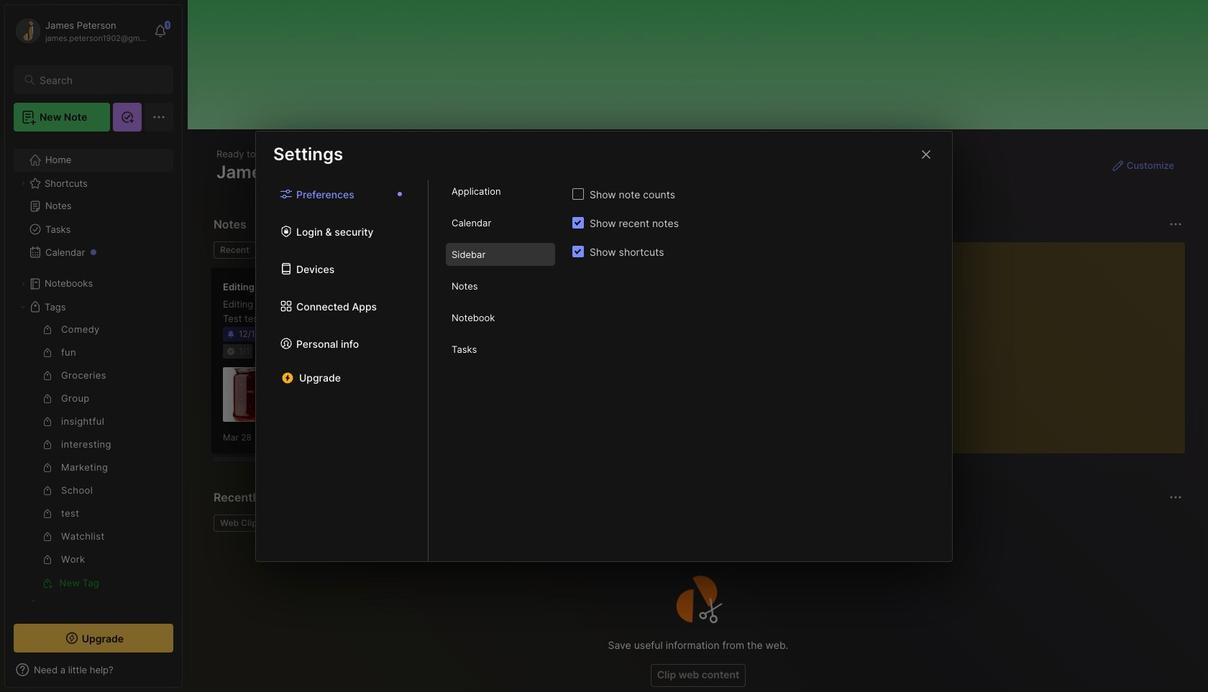 Task type: locate. For each thing, give the bounding box(es) containing it.
1 tab list from the left
[[256, 180, 429, 562]]

expand tags image
[[19, 303, 27, 312]]

main element
[[0, 0, 187, 693]]

thumbnail image
[[223, 368, 278, 423]]

row group
[[211, 268, 1209, 463]]

tab
[[446, 180, 555, 203], [446, 212, 555, 235], [214, 242, 256, 259], [446, 243, 555, 266], [446, 275, 555, 298], [446, 307, 555, 330], [446, 338, 555, 361], [214, 515, 269, 532]]

none search field inside main element
[[40, 71, 160, 89]]

group
[[14, 319, 165, 595]]

Start writing… text field
[[885, 242, 1185, 443]]

tree
[[5, 140, 182, 650]]

None checkbox
[[573, 217, 584, 229], [573, 246, 584, 258], [573, 217, 584, 229], [573, 246, 584, 258]]

2 tab list from the left
[[429, 180, 573, 562]]

None checkbox
[[573, 189, 584, 200]]

tab list
[[256, 180, 429, 562], [429, 180, 573, 562]]

close image
[[918, 146, 935, 163]]

None search field
[[40, 71, 160, 89]]



Task type: vqa. For each thing, say whether or not it's contained in the screenshot.
Click To Collapse image
no



Task type: describe. For each thing, give the bounding box(es) containing it.
expand notebooks image
[[19, 280, 27, 289]]

tree inside main element
[[5, 140, 182, 650]]

Search text field
[[40, 73, 160, 87]]

group inside main element
[[14, 319, 165, 595]]



